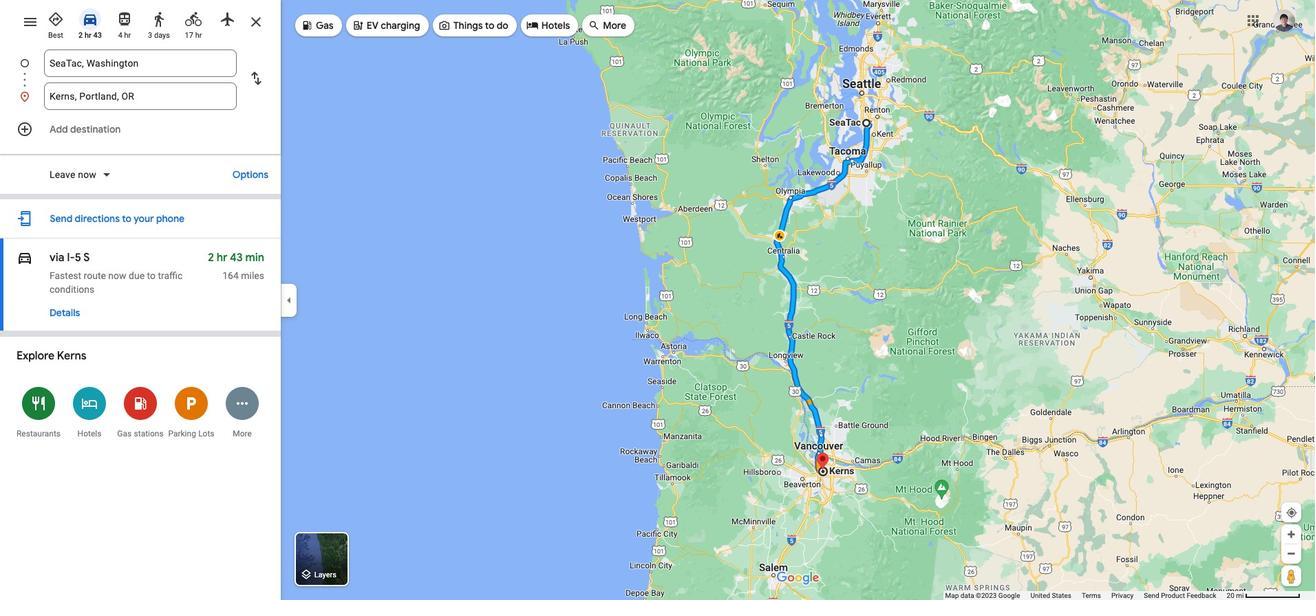 Task type: locate. For each thing, give the bounding box(es) containing it.
1 vertical spatial 2
[[208, 251, 214, 265]]

None radio
[[213, 6, 242, 30]]

0 vertical spatial none field
[[50, 50, 231, 77]]

1 vertical spatial to
[[122, 213, 131, 225]]

to right due
[[147, 271, 156, 282]]

more right lots
[[233, 430, 252, 439]]

united
[[1031, 593, 1050, 600]]

0 horizontal spatial now
[[78, 169, 96, 180]]

show street view coverage image
[[1282, 567, 1302, 587]]

list item
[[0, 50, 281, 94], [0, 83, 281, 110]]

gas right 
[[316, 19, 334, 32]]

hr right 17
[[195, 31, 202, 40]]

hr up '164'
[[217, 251, 227, 265]]

product
[[1161, 593, 1185, 600]]

send left product
[[1144, 593, 1160, 600]]

43
[[93, 31, 102, 40], [230, 251, 243, 265]]

0 horizontal spatial gas
[[117, 430, 132, 439]]

privacy button
[[1112, 592, 1134, 601]]

1 none field from the top
[[50, 50, 231, 77]]

0 horizontal spatial to
[[122, 213, 131, 225]]

2 horizontal spatial to
[[485, 19, 495, 32]]

1 horizontal spatial send
[[1144, 593, 1160, 600]]

1 horizontal spatial gas
[[316, 19, 334, 32]]

1 vertical spatial send
[[1144, 593, 1160, 600]]

1 horizontal spatial to
[[147, 271, 156, 282]]

to inside via i-5 s fastest route now due to traffic conditions
[[147, 271, 156, 282]]

0 vertical spatial 43
[[93, 31, 102, 40]]

gas
[[316, 19, 334, 32], [117, 430, 132, 439]]

hr inside "17 hr" option
[[195, 31, 202, 40]]

footer containing map data ©2023 google
[[945, 592, 1227, 601]]

things
[[453, 19, 483, 32]]

send left directions
[[50, 213, 73, 225]]

add destination
[[50, 123, 121, 136]]

google maps element
[[0, 0, 1315, 601]]

hr inside 2 hr 43 radio
[[85, 31, 91, 40]]

transit image
[[116, 11, 133, 28]]

i-
[[67, 251, 75, 265]]

0 horizontal spatial send
[[50, 213, 73, 225]]

more inside  more
[[603, 19, 626, 32]]

list inside google maps element
[[0, 50, 281, 110]]

send inside footer
[[1144, 593, 1160, 600]]

send directions to your phone
[[50, 213, 185, 225]]

map
[[945, 593, 959, 600]]

0 vertical spatial now
[[78, 169, 96, 180]]

list item up add destination button
[[0, 83, 281, 110]]

lots
[[198, 430, 214, 439]]

none field up add destination button
[[50, 83, 231, 110]]

send product feedback button
[[1144, 592, 1217, 601]]

conditions
[[50, 284, 94, 295]]

hr down driving image
[[85, 31, 91, 40]]

hr
[[85, 31, 91, 40], [124, 31, 131, 40], [195, 31, 202, 40], [217, 251, 227, 265]]

now
[[78, 169, 96, 180], [108, 271, 126, 282]]

to
[[485, 19, 495, 32], [122, 213, 131, 225], [147, 271, 156, 282]]

miles
[[241, 271, 264, 282]]


[[526, 18, 539, 33]]

0 vertical spatial 2
[[78, 31, 83, 40]]

now right leave
[[78, 169, 96, 180]]

due
[[129, 271, 145, 282]]

hr for 17 hr
[[195, 31, 202, 40]]

17 hr
[[185, 31, 202, 40]]

 things to do
[[438, 18, 509, 33]]

1 horizontal spatial more
[[603, 19, 626, 32]]

0 horizontal spatial 2
[[78, 31, 83, 40]]

send for send directions to your phone
[[50, 213, 73, 225]]

hotels
[[542, 19, 570, 32], [78, 430, 101, 439]]

1 vertical spatial hotels
[[78, 430, 101, 439]]

hotels inside button
[[78, 430, 101, 439]]

0 vertical spatial hotels
[[542, 19, 570, 32]]

2
[[78, 31, 83, 40], [208, 251, 214, 265]]

now left due
[[108, 271, 126, 282]]

Starting point SeaTac, Washington field
[[50, 55, 231, 72]]

none field for second list item from the bottom
[[50, 50, 231, 77]]

2 hr 43 radio
[[76, 6, 105, 41]]

43 inside "2 hr 43 min 164 miles"
[[230, 251, 243, 265]]

0 vertical spatial to
[[485, 19, 495, 32]]

zoom out image
[[1287, 549, 1297, 560]]

destination
[[70, 123, 121, 136]]

cycling image
[[185, 11, 202, 28]]

43 inside radio
[[93, 31, 102, 40]]

0 horizontal spatial 43
[[93, 31, 102, 40]]

43 for 2 hr 43
[[93, 31, 102, 40]]

Destination Kerns, Portland, OR field
[[50, 88, 231, 105]]

leave now button
[[44, 168, 117, 184]]

ev
[[367, 19, 379, 32]]

privacy
[[1112, 593, 1134, 600]]

to inside send directions to your phone button
[[122, 213, 131, 225]]

1 horizontal spatial now
[[108, 271, 126, 282]]

3
[[148, 31, 152, 40]]

1 vertical spatial 43
[[230, 251, 243, 265]]

more
[[603, 19, 626, 32], [233, 430, 252, 439]]

0 horizontal spatial hotels
[[78, 430, 101, 439]]

2 down driving image
[[78, 31, 83, 40]]

send inside directions main content
[[50, 213, 73, 225]]

0 vertical spatial send
[[50, 213, 73, 225]]

your
[[134, 213, 154, 225]]

43 down driving image
[[93, 31, 102, 40]]

close directions image
[[248, 14, 264, 30]]

Best radio
[[41, 6, 70, 41]]

to for 
[[485, 19, 495, 32]]

kerns
[[57, 350, 86, 363]]

1 vertical spatial none field
[[50, 83, 231, 110]]

hr inside "2 hr 43 min 164 miles"
[[217, 251, 227, 265]]

mi
[[1236, 593, 1244, 600]]

via i-5 s fastest route now due to traffic conditions
[[50, 251, 183, 295]]

hr inside the 4 hr option
[[124, 31, 131, 40]]

0 vertical spatial more
[[603, 19, 626, 32]]

1 horizontal spatial 2
[[208, 251, 214, 265]]

gas left stations
[[117, 430, 132, 439]]

footer
[[945, 592, 1227, 601]]

restaurants
[[16, 430, 61, 439]]

via
[[50, 251, 64, 265]]

hotels left 'gas stations'
[[78, 430, 101, 439]]

hotels right  on the top left of page
[[542, 19, 570, 32]]

send
[[50, 213, 73, 225], [1144, 593, 1160, 600]]

©2023
[[976, 593, 997, 600]]

driving image
[[17, 248, 33, 268]]

parking lots
[[168, 430, 214, 439]]

more right 
[[603, 19, 626, 32]]

17 hr radio
[[179, 6, 208, 41]]

gas stations
[[117, 430, 164, 439]]

none field for second list item from the top
[[50, 83, 231, 110]]

zoom in image
[[1287, 530, 1297, 540]]

2 inside radio
[[78, 31, 83, 40]]

43 left min
[[230, 251, 243, 265]]

1 vertical spatial gas
[[117, 430, 132, 439]]

20 mi
[[1227, 593, 1244, 600]]


[[352, 18, 364, 33]]


[[438, 18, 451, 33]]

stations
[[134, 430, 164, 439]]

now inside via i-5 s fastest route now due to traffic conditions
[[108, 271, 126, 282]]

to inside  things to do
[[485, 19, 495, 32]]

1 vertical spatial more
[[233, 430, 252, 439]]

hr right 4
[[124, 31, 131, 40]]

to left do
[[485, 19, 495, 32]]

1 horizontal spatial hotels
[[542, 19, 570, 32]]

best
[[48, 31, 63, 40]]

map data ©2023 google
[[945, 593, 1020, 600]]

43 for 2 hr 43 min 164 miles
[[230, 251, 243, 265]]

2 left min
[[208, 251, 214, 265]]

details button
[[43, 301, 87, 326]]

1 vertical spatial now
[[108, 271, 126, 282]]

 gas
[[301, 18, 334, 33]]

none field down 3
[[50, 50, 231, 77]]

4 hr
[[118, 31, 131, 40]]

leave
[[50, 169, 75, 180]]

0 horizontal spatial more
[[233, 430, 252, 439]]

2 inside "2 hr 43 min 164 miles"
[[208, 251, 214, 265]]

0 vertical spatial gas
[[316, 19, 334, 32]]

to for send
[[122, 213, 131, 225]]

3 days
[[148, 31, 170, 40]]

details
[[50, 307, 80, 319]]

None field
[[50, 50, 231, 77], [50, 83, 231, 110]]

2 none field from the top
[[50, 83, 231, 110]]

data
[[961, 593, 974, 600]]

list
[[0, 50, 281, 110]]

list item down 3
[[0, 50, 281, 94]]

 ev charging
[[352, 18, 420, 33]]

to left your
[[122, 213, 131, 225]]

layers
[[314, 572, 337, 581]]

2 vertical spatial to
[[147, 271, 156, 282]]

united states
[[1031, 593, 1072, 600]]

hr for 2 hr 43 min 164 miles
[[217, 251, 227, 265]]

none field starting point seatac, washington
[[50, 50, 231, 77]]

charging
[[381, 19, 420, 32]]

1 horizontal spatial 43
[[230, 251, 243, 265]]

google
[[999, 593, 1020, 600]]



Task type: vqa. For each thing, say whether or not it's contained in the screenshot.
Rise.
no



Task type: describe. For each thing, give the bounding box(es) containing it.
more inside more button
[[233, 430, 252, 439]]

collapse side panel image
[[282, 293, 297, 308]]

reverse starting point and destination image
[[248, 70, 264, 87]]


[[588, 18, 600, 33]]

best travel modes image
[[47, 11, 64, 28]]

164
[[222, 271, 239, 282]]

hotels inside  hotels
[[542, 19, 570, 32]]

more button
[[217, 379, 268, 447]]

20 mi button
[[1227, 593, 1301, 600]]

gas inside gas stations button
[[117, 430, 132, 439]]

directions
[[75, 213, 120, 225]]

4 hr radio
[[110, 6, 139, 41]]


[[301, 18, 313, 33]]

phone
[[156, 213, 185, 225]]

s
[[83, 251, 90, 265]]

hr for 2 hr 43
[[85, 31, 91, 40]]

directions main content
[[0, 0, 281, 601]]

options
[[233, 169, 268, 181]]

leave now option
[[50, 168, 99, 182]]

2 list item from the top
[[0, 83, 281, 110]]

1 list item from the top
[[0, 50, 281, 94]]


[[17, 248, 33, 268]]

 more
[[588, 18, 626, 33]]

hotels button
[[64, 379, 115, 447]]

2 hr 43 min 164 miles
[[208, 251, 264, 282]]

states
[[1052, 593, 1072, 600]]

google account: nolan park  
(nolan.park@adept.ai) image
[[1273, 9, 1295, 31]]

united states button
[[1031, 592, 1072, 601]]

send product feedback
[[1144, 593, 1217, 600]]

traffic
[[158, 271, 183, 282]]

explore
[[17, 350, 54, 363]]

2 for 2 hr 43 min 164 miles
[[208, 251, 214, 265]]

show your location image
[[1286, 507, 1298, 520]]

now inside option
[[78, 169, 96, 180]]

none field "destination kerns, portland, or"
[[50, 83, 231, 110]]

3 days radio
[[145, 6, 173, 41]]

leave now
[[50, 169, 96, 180]]

2 for 2 hr 43
[[78, 31, 83, 40]]

 hotels
[[526, 18, 570, 33]]

send for send product feedback
[[1144, 593, 1160, 600]]

gas inside  gas
[[316, 19, 334, 32]]

terms button
[[1082, 592, 1101, 601]]

2 hr 43
[[78, 31, 102, 40]]

5
[[75, 251, 81, 265]]

do
[[497, 19, 509, 32]]

flights image
[[220, 11, 236, 28]]

walking image
[[151, 11, 167, 28]]

days
[[154, 31, 170, 40]]

add destination button
[[0, 116, 281, 143]]

hr for 4 hr
[[124, 31, 131, 40]]

route
[[84, 271, 106, 282]]

feedback
[[1187, 593, 1217, 600]]

parking lots button
[[166, 379, 217, 447]]

min
[[245, 251, 264, 265]]

4
[[118, 31, 122, 40]]

20
[[1227, 593, 1235, 600]]

gas stations button
[[115, 379, 166, 447]]

fastest
[[50, 271, 81, 282]]

terms
[[1082, 593, 1101, 600]]

footer inside google maps element
[[945, 592, 1227, 601]]

explore kerns
[[17, 350, 86, 363]]

driving image
[[82, 11, 98, 28]]

options button
[[226, 162, 275, 187]]

parking
[[168, 430, 196, 439]]

add
[[50, 123, 68, 136]]

restaurants button
[[13, 379, 64, 447]]

send directions to your phone button
[[43, 205, 191, 233]]

17
[[185, 31, 193, 40]]



